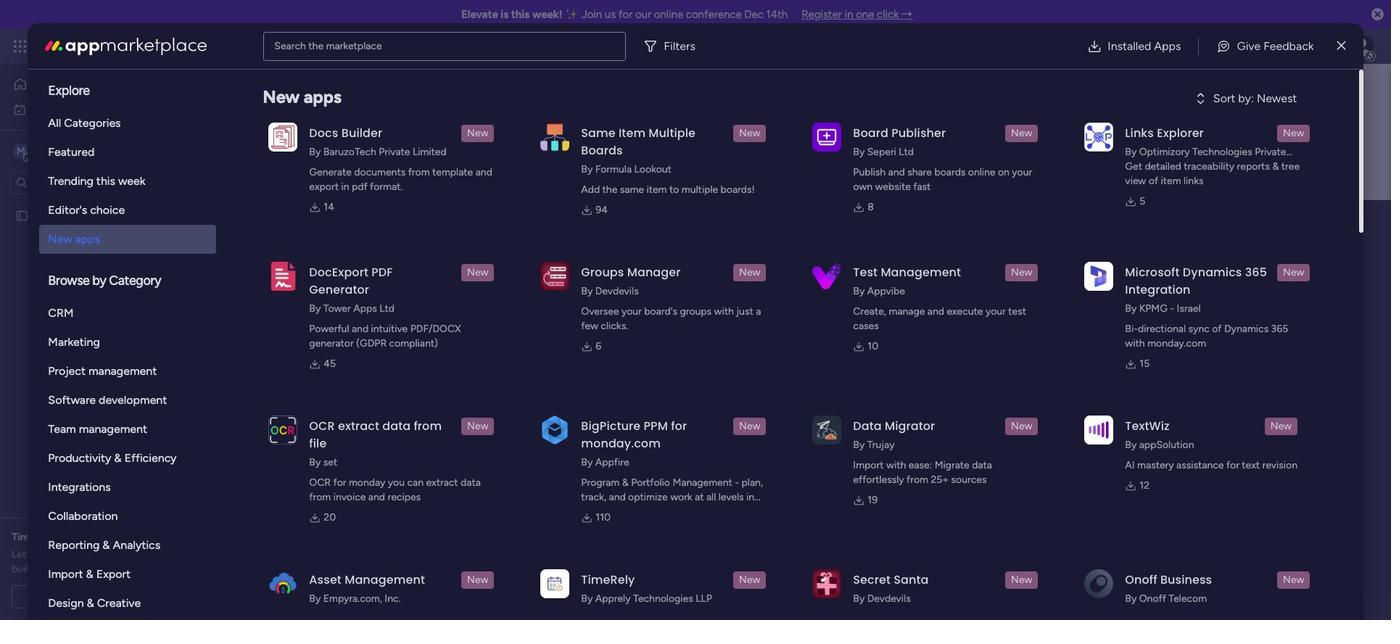 Task type: locate. For each thing, give the bounding box(es) containing it.
item
[[1161, 175, 1181, 187], [647, 184, 667, 196]]

& left tree
[[1273, 160, 1279, 173]]

appvibe
[[867, 285, 905, 297]]

-
[[1170, 302, 1174, 315], [735, 477, 739, 489]]

of inside get detailed traceability reports & tree view of item links
[[1149, 175, 1158, 187]]

item down detailed
[[1161, 175, 1181, 187]]

new apps up the docs
[[263, 86, 341, 107]]

from up can
[[414, 418, 442, 434]]

1 horizontal spatial monday.com
[[1148, 337, 1206, 350]]

0 horizontal spatial work
[[48, 103, 70, 115]]

tree
[[1282, 160, 1300, 173]]

1 vertical spatial apps
[[75, 232, 100, 246]]

free
[[64, 563, 84, 575]]

framework
[[667, 506, 715, 518]]

0 vertical spatial boards
[[581, 142, 623, 159]]

0 horizontal spatial monday.com
[[581, 435, 661, 452]]

test left 45
[[298, 361, 317, 373]]

apps down editor's choice at left
[[75, 232, 100, 246]]

app logo image left asset
[[269, 569, 298, 598]]

1 horizontal spatial by devdevils
[[853, 593, 911, 605]]

track,
[[581, 491, 606, 503]]

0 vertical spatial the
[[308, 40, 324, 52]]

0 vertical spatial limited
[[413, 146, 447, 158]]

0 horizontal spatial online
[[654, 8, 683, 21]]

project management
[[48, 364, 157, 378]]

(gdpr
[[356, 337, 387, 350]]

visited
[[401, 327, 431, 340]]

links
[[1184, 175, 1204, 187]]

app logo image left by onoff telecom
[[1085, 569, 1114, 598]]

& inside program & portfolio management - plan, track, and optimize work at all levels in any agile or hybrid framework
[[622, 477, 629, 489]]

by left the "set"
[[309, 456, 321, 469]]

for inside ocr for monday you can extract data from invoice and recipes
[[333, 477, 346, 489]]

devdevils down the secret santa
[[867, 593, 911, 605]]

import
[[853, 459, 884, 471], [48, 567, 83, 581]]

0 horizontal spatial technologies
[[633, 593, 693, 605]]

and right "invoice"
[[368, 491, 385, 503]]

any
[[581, 506, 597, 518]]

data inside ocr extract data from file
[[382, 418, 411, 434]]

0 vertical spatial work
[[117, 38, 143, 54]]

by inside by optimizory technologies private limited
[[1125, 146, 1137, 158]]

1 horizontal spatial test
[[298, 361, 317, 373]]

technologies up traceability
[[1193, 146, 1252, 158]]

manager
[[627, 264, 681, 281]]

work up home button
[[117, 38, 143, 54]]

1 vertical spatial management
[[88, 364, 157, 378]]

for left an
[[37, 531, 51, 543]]

template
[[432, 166, 473, 178]]

data right can
[[461, 477, 481, 489]]

1 horizontal spatial of
[[1149, 175, 1158, 187]]

by for groups manager
[[581, 285, 593, 297]]

1 horizontal spatial monday
[[349, 477, 385, 489]]

this left week
[[96, 174, 115, 188]]

technologies left 'llp'
[[633, 593, 693, 605]]

creative
[[97, 596, 141, 610]]

0 horizontal spatial management
[[345, 572, 425, 588]]

new for test
[[1011, 266, 1032, 279]]

1 vertical spatial with
[[1125, 337, 1145, 350]]

1 horizontal spatial with
[[886, 459, 906, 471]]

0 vertical spatial extract
[[338, 418, 379, 434]]

new for links
[[1283, 127, 1304, 139]]

0 vertical spatial dynamics
[[1183, 264, 1242, 281]]

0 horizontal spatial of
[[87, 563, 96, 575]]

by devdevils for secret
[[853, 593, 911, 605]]

you inside ocr for monday you can extract data from invoice and recipes
[[388, 477, 405, 489]]

by for textwiz
[[1125, 439, 1137, 451]]

2 horizontal spatial test
[[853, 264, 878, 281]]

0 horizontal spatial monday
[[65, 38, 114, 54]]

1 vertical spatial dynamics
[[1224, 323, 1269, 335]]

new for bigpicture
[[739, 420, 760, 432]]

ltd
[[899, 146, 914, 158], [379, 302, 395, 315]]

0 vertical spatial data
[[382, 418, 411, 434]]

monday.com inside the 'bi-directional sync of dynamics 365 with monday.com'
[[1148, 337, 1206, 350]]

add
[[581, 184, 600, 196]]

cases
[[853, 320, 879, 332]]

and inside generate documents from template and export in pdf format.
[[476, 166, 492, 178]]

1 horizontal spatial private
[[1255, 146, 1286, 158]]

management
[[146, 38, 225, 54], [88, 364, 157, 378], [79, 422, 147, 436]]

in left the pdf at left top
[[341, 181, 349, 193]]

and up (gdpr
[[352, 323, 369, 335]]

monday.com down 'bigpicture'
[[581, 435, 661, 452]]

work up framework
[[670, 491, 692, 503]]

test right public board image
[[34, 209, 53, 222]]

powerful
[[309, 323, 349, 335]]

2 vertical spatial test
[[298, 361, 317, 373]]

of right sync
[[1212, 323, 1222, 335]]

0 vertical spatial technologies
[[1193, 146, 1252, 158]]

ocr inside ocr for monday you can extract data from invoice and recipes
[[309, 477, 331, 489]]

filters button
[[638, 32, 707, 61]]

apps image
[[1232, 39, 1247, 54]]

ocr up file at the left of the page
[[309, 418, 335, 434]]

0 vertical spatial our
[[635, 8, 651, 21]]

limited
[[413, 146, 447, 158], [1125, 160, 1159, 173]]

new apps
[[263, 86, 341, 107], [48, 232, 100, 246]]

2 private from the left
[[1255, 146, 1286, 158]]

your inside create, manage and execute your test cases
[[986, 305, 1006, 318]]

by up the program
[[581, 456, 593, 469]]

meeting
[[100, 590, 138, 603]]

app logo image left timerely
[[541, 569, 570, 598]]

by devdevils down groups
[[581, 285, 639, 297]]

app logo image for bigpicture ppm for monday.com
[[541, 415, 570, 444]]

1 horizontal spatial work
[[117, 38, 143, 54]]

1 horizontal spatial boards
[[935, 166, 966, 178]]

1 vertical spatial online
[[968, 166, 996, 178]]

1 horizontal spatial online
[[968, 166, 996, 178]]

by down board
[[853, 146, 865, 158]]

new for secret
[[1011, 574, 1032, 586]]

0 vertical spatial you
[[382, 327, 399, 340]]

feedback
[[1264, 39, 1314, 53]]

0 horizontal spatial -
[[735, 477, 739, 489]]

None field
[[358, 207, 1332, 237]]

1 vertical spatial a
[[92, 590, 97, 603]]

productivity & efficiency
[[48, 451, 177, 465]]

schedule
[[47, 590, 90, 603]]

and inside publish and share boards online on your own website fast
[[888, 166, 905, 178]]

help image
[[1300, 39, 1314, 54]]

browse
[[48, 273, 90, 289]]

1 vertical spatial monday.com
[[581, 435, 661, 452]]

0 vertical spatial 365
[[1245, 264, 1267, 281]]

search everything image
[[1268, 39, 1282, 54]]

this right recently
[[484, 327, 500, 340]]

you for can
[[388, 477, 405, 489]]

management up at
[[673, 477, 732, 489]]

our right us
[[635, 8, 651, 21]]

import down experts
[[48, 567, 83, 581]]

0 vertical spatial by devdevils
[[581, 285, 639, 297]]

1 horizontal spatial devdevils
[[867, 593, 911, 605]]

by down the docs
[[309, 146, 321, 158]]

1 vertical spatial -
[[735, 477, 739, 489]]

technologies inside by optimizory technologies private limited
[[1193, 146, 1252, 158]]

test up by appvibe at the top
[[853, 264, 878, 281]]

export
[[96, 567, 131, 581]]

dynamics inside "microsoft dynamics 365 integration"
[[1183, 264, 1242, 281]]

dynamics up the israel
[[1183, 264, 1242, 281]]

2 ocr from the top
[[309, 477, 331, 489]]

business
[[1160, 572, 1212, 588]]

elevate is this week! ✨ join us for our online conference dec 14th
[[461, 8, 788, 21]]

1 vertical spatial test
[[853, 264, 878, 281]]

app logo image left groups
[[541, 262, 570, 291]]

1 horizontal spatial this
[[484, 327, 500, 340]]

1 horizontal spatial ltd
[[899, 146, 914, 158]]

1 vertical spatial you
[[388, 477, 405, 489]]

1 horizontal spatial our
[[635, 8, 651, 21]]

1 vertical spatial our
[[29, 548, 44, 561]]

1 horizontal spatial a
[[756, 305, 761, 318]]

0 horizontal spatial devdevils
[[595, 285, 639, 297]]

private up documents at the left top
[[379, 146, 410, 158]]

bi-directional sync of dynamics 365 with monday.com
[[1125, 323, 1288, 350]]

- left the israel
[[1170, 302, 1174, 315]]

0 horizontal spatial ltd
[[379, 302, 395, 315]]

team management
[[48, 422, 147, 436]]

0 horizontal spatial limited
[[413, 146, 447, 158]]

boards inside same item multiple boards
[[581, 142, 623, 159]]

dapulse x slim image
[[1337, 37, 1346, 55]]

monday.com
[[1148, 337, 1206, 350], [581, 435, 661, 452]]

onoff down the onoff business
[[1139, 593, 1166, 605]]

365 inside "microsoft dynamics 365 integration"
[[1245, 264, 1267, 281]]

by appvibe
[[853, 285, 905, 297]]

0 horizontal spatial workspace
[[62, 144, 119, 158]]

2 vertical spatial of
[[87, 563, 96, 575]]

devdevils for secret
[[867, 593, 911, 605]]

app logo image
[[269, 122, 298, 151], [541, 122, 570, 151], [813, 122, 842, 151], [1085, 122, 1114, 151], [269, 262, 298, 291], [541, 262, 570, 291], [813, 262, 842, 291], [1085, 262, 1114, 291], [541, 415, 570, 444], [813, 415, 842, 444], [1085, 415, 1114, 444], [269, 416, 298, 444], [269, 569, 298, 598], [541, 569, 570, 598], [813, 569, 842, 598], [1085, 569, 1114, 598]]

the right add
[[602, 184, 618, 196]]

effortlessly
[[853, 474, 904, 486]]

on
[[998, 166, 1010, 178]]

management up appvibe
[[881, 264, 961, 281]]

for up "invoice"
[[333, 477, 346, 489]]

by devdevils down the secret santa
[[853, 593, 911, 605]]

workspace image
[[14, 143, 28, 159]]

from down ease:
[[907, 474, 928, 486]]

1 vertical spatial new apps
[[48, 232, 100, 246]]

0 horizontal spatial the
[[308, 40, 324, 52]]

2 vertical spatial this
[[484, 327, 500, 340]]

apps inside button
[[1154, 39, 1181, 53]]

efficiency
[[124, 451, 177, 465]]

app logo image up recent
[[269, 262, 298, 291]]

new for microsoft
[[1283, 266, 1304, 279]]

2 horizontal spatial of
[[1212, 323, 1222, 335]]

by devdevils
[[581, 285, 639, 297], [853, 593, 911, 605]]

new for asset
[[467, 574, 488, 586]]

give feedback button
[[1205, 32, 1326, 61]]

management for project management
[[88, 364, 157, 378]]

1 vertical spatial by devdevils
[[853, 593, 911, 605]]

25+
[[931, 474, 949, 486]]

of down detailed
[[1149, 175, 1158, 187]]

with down "bi-"
[[1125, 337, 1145, 350]]

in inside program & portfolio management - plan, track, and optimize work at all levels in any agile or hybrid framework
[[746, 491, 754, 503]]

monday up "invoice"
[[349, 477, 385, 489]]

technologies
[[1193, 146, 1252, 158], [633, 593, 693, 605]]

from inside ocr extract data from file
[[414, 418, 442, 434]]

& right free at the left
[[86, 567, 93, 581]]

0 horizontal spatial our
[[29, 548, 44, 561]]

by apprely technologies llp
[[581, 593, 712, 605]]

installed apps button
[[1076, 32, 1193, 61]]

item inside get detailed traceability reports & tree view of item links
[[1161, 175, 1181, 187]]

from up the "20"
[[309, 491, 331, 503]]

the
[[308, 40, 324, 52], [602, 184, 618, 196]]

board publisher
[[853, 125, 946, 141]]

by down data
[[853, 439, 865, 451]]

& right design on the bottom left of the page
[[87, 596, 94, 610]]

by for data migrator
[[853, 439, 865, 451]]

docexport pdf generator
[[309, 264, 393, 298]]

& for productivity & efficiency
[[114, 451, 122, 465]]

apprely
[[595, 593, 631, 605]]

by optimizory technologies private limited
[[1125, 146, 1286, 173]]

this right is
[[511, 8, 530, 21]]

0 vertical spatial test
[[34, 209, 53, 222]]

1 vertical spatial technologies
[[633, 593, 693, 605]]

2 horizontal spatial with
[[1125, 337, 1145, 350]]

monday inside ocr for monday you can extract data from invoice and recipes
[[349, 477, 385, 489]]

by left apprely
[[581, 593, 593, 605]]

crm
[[48, 306, 74, 320]]

by down secret
[[853, 593, 865, 605]]

management inside program & portfolio management - plan, track, and optimize work at all levels in any agile or hybrid framework
[[673, 477, 732, 489]]

dynamics inside the 'bi-directional sync of dynamics 365 with monday.com'
[[1224, 323, 1269, 335]]

ocr for ocr for monday you can extract data from invoice and recipes
[[309, 477, 331, 489]]

app logo image left links
[[1085, 122, 1114, 151]]

this
[[511, 8, 530, 21], [96, 174, 115, 188], [484, 327, 500, 340]]

1 vertical spatial devdevils
[[867, 593, 911, 605]]

0 vertical spatial ocr
[[309, 418, 335, 434]]

app logo image left the docs
[[269, 122, 298, 151]]

and up agile
[[609, 491, 626, 503]]

us
[[605, 8, 616, 21]]

app logo image for textwiz
[[1085, 415, 1114, 444]]

1 vertical spatial work
[[48, 103, 70, 115]]

monday up home button
[[65, 38, 114, 54]]

new for data
[[1011, 420, 1032, 432]]

with left just
[[714, 305, 734, 318]]

& for import & export
[[86, 567, 93, 581]]

app logo image for ocr extract data from file
[[269, 416, 298, 444]]

by down asset
[[309, 593, 321, 605]]

1 horizontal spatial data
[[461, 477, 481, 489]]

& left efficiency at the bottom of the page
[[114, 451, 122, 465]]

data up sources
[[972, 459, 992, 471]]

& inside get detailed traceability reports & tree view of item links
[[1273, 160, 1279, 173]]

workspace left few on the bottom left of page
[[503, 327, 552, 340]]

and right template
[[476, 166, 492, 178]]

by for docexport pdf generator
[[309, 302, 321, 315]]

detailed
[[1145, 160, 1181, 173]]

boards
[[935, 166, 966, 178], [313, 292, 349, 306]]

0 horizontal spatial private
[[379, 146, 410, 158]]

our up so
[[29, 548, 44, 561]]

0 horizontal spatial test
[[34, 209, 53, 222]]

from left template
[[408, 166, 430, 178]]

2 vertical spatial management
[[345, 572, 425, 588]]

app logo image left 'bigpicture'
[[541, 415, 570, 444]]

a right just
[[756, 305, 761, 318]]

team
[[48, 422, 76, 436]]

2 horizontal spatial this
[[511, 8, 530, 21]]

by up get
[[1125, 146, 1137, 158]]

1 horizontal spatial workspace
[[503, 327, 552, 340]]

website
[[875, 181, 911, 193]]

monday.com down directional
[[1148, 337, 1206, 350]]

marketplace
[[326, 40, 382, 52]]

online left on
[[968, 166, 996, 178]]

generator
[[309, 337, 354, 350]]

work up all
[[48, 103, 70, 115]]

& down appfire
[[622, 477, 629, 489]]

your up clicks.
[[622, 305, 642, 318]]

of inside time for an expert review let our experts review what you've built so far. free of charge
[[87, 563, 96, 575]]

2 horizontal spatial your
[[1012, 166, 1032, 178]]

limited up template
[[413, 146, 447, 158]]

help
[[1280, 584, 1306, 598]]

item left to
[[647, 184, 667, 196]]

1 ocr from the top
[[309, 418, 335, 434]]

0 vertical spatial management
[[881, 264, 961, 281]]

from inside ocr for monday you can extract data from invoice and recipes
[[309, 491, 331, 503]]

by left tower
[[309, 302, 321, 315]]

& for program & portfolio management - plan, track, and optimize work at all levels in any agile or hybrid framework
[[622, 477, 629, 489]]

your right on
[[1012, 166, 1032, 178]]

private up "reports"
[[1255, 146, 1286, 158]]

1 horizontal spatial your
[[986, 305, 1006, 318]]

0 vertical spatial of
[[1149, 175, 1158, 187]]

by up ai
[[1125, 439, 1137, 451]]

0 vertical spatial workspace
[[62, 144, 119, 158]]

0 vertical spatial boards
[[935, 166, 966, 178]]

workspace down categories
[[62, 144, 119, 158]]

by for links explorer
[[1125, 146, 1137, 158]]

12
[[1140, 479, 1150, 492]]

apps up dashboards
[[353, 302, 377, 315]]

my
[[32, 103, 46, 115]]

2 vertical spatial with
[[886, 459, 906, 471]]

by formula lookout
[[581, 163, 672, 176]]

ocr inside ocr extract data from file
[[309, 418, 335, 434]]

data
[[853, 418, 882, 434]]

technologies for timerely
[[633, 593, 693, 605]]

from inside generate documents from template and export in pdf format.
[[408, 166, 430, 178]]

new for onoff
[[1283, 574, 1304, 586]]

dashboards
[[327, 327, 379, 340]]

app logo image for onoff business
[[1085, 569, 1114, 598]]

appfire
[[595, 456, 629, 469]]

data inside ocr for monday you can extract data from invoice and recipes
[[461, 477, 481, 489]]

for left "text"
[[1226, 459, 1240, 471]]

boards down same
[[581, 142, 623, 159]]

1 vertical spatial limited
[[1125, 160, 1159, 173]]

of right free at the left
[[87, 563, 96, 575]]

2 vertical spatial data
[[461, 477, 481, 489]]

test list box
[[0, 200, 185, 424]]

2 horizontal spatial management
[[881, 264, 961, 281]]

board's
[[644, 305, 677, 318]]

editor's
[[48, 203, 87, 217]]

oversee
[[581, 305, 619, 318]]

review
[[100, 531, 131, 543], [83, 548, 112, 561]]

devdevils for groups
[[595, 285, 639, 297]]

with up effortlessly
[[886, 459, 906, 471]]

app logo image left same
[[541, 122, 570, 151]]

1 vertical spatial monday
[[349, 477, 385, 489]]

telecom
[[1169, 593, 1207, 605]]

0 horizontal spatial a
[[92, 590, 97, 603]]

development
[[99, 393, 167, 407]]

with inside import with ease: migrate data effortlessly from 25+ sources
[[886, 459, 906, 471]]

0 vertical spatial a
[[756, 305, 761, 318]]

option
[[0, 202, 185, 205]]

the for add
[[602, 184, 618, 196]]

a down import & export in the bottom of the page
[[92, 590, 97, 603]]

by for microsoft dynamics 365 integration
[[1125, 302, 1137, 315]]

app logo image for data migrator
[[813, 415, 842, 444]]

1 horizontal spatial item
[[1161, 175, 1181, 187]]

import inside import with ease: migrate data effortlessly from 25+ sources
[[853, 459, 884, 471]]

microsoft dynamics 365 integration
[[1125, 264, 1267, 298]]

0 vertical spatial apps
[[1154, 39, 1181, 53]]

all
[[706, 491, 716, 503]]

and right manage
[[928, 305, 944, 318]]

1 horizontal spatial technologies
[[1193, 146, 1252, 158]]

data up can
[[382, 418, 411, 434]]

app logo image left the textwiz
[[1085, 415, 1114, 444]]

apps up the docs
[[304, 86, 341, 107]]

technologies for links explorer
[[1193, 146, 1252, 158]]

conference
[[686, 8, 742, 21]]

1 vertical spatial management
[[673, 477, 732, 489]]

work inside button
[[48, 103, 70, 115]]

2 vertical spatial management
[[79, 422, 147, 436]]

sort by: newest button
[[1172, 87, 1324, 110]]

onoff up by onoff telecom
[[1125, 572, 1157, 588]]

0 vertical spatial new apps
[[263, 86, 341, 107]]

you
[[382, 327, 399, 340], [388, 477, 405, 489]]

1 horizontal spatial import
[[853, 459, 884, 471]]

import up effortlessly
[[853, 459, 884, 471]]

workspace selection element
[[14, 143, 121, 161]]

and inside the powerful and intuitive pdf/docx generator (gdpr compliant)
[[352, 323, 369, 335]]

0 horizontal spatial boards
[[273, 327, 305, 340]]

ltd down board publisher
[[899, 146, 914, 158]]

recent
[[273, 292, 311, 306]]

test link
[[252, 347, 970, 388]]

1 horizontal spatial 365
[[1271, 323, 1288, 335]]

0 vertical spatial review
[[100, 531, 131, 543]]

management
[[881, 264, 961, 281], [673, 477, 732, 489], [345, 572, 425, 588]]

&
[[1273, 160, 1279, 173], [114, 451, 122, 465], [622, 477, 629, 489], [102, 538, 110, 552], [86, 567, 93, 581], [87, 596, 94, 610]]

0 horizontal spatial data
[[382, 418, 411, 434]]

→
[[902, 8, 913, 21]]

monday.com inside bigpicture ppm for monday.com
[[581, 435, 661, 452]]



Task type: vqa. For each thing, say whether or not it's contained in the screenshot.
Test to the middle
yes



Task type: describe. For each thing, give the bounding box(es) containing it.
new for groups
[[739, 266, 760, 279]]

few
[[581, 320, 598, 332]]

optimize
[[628, 491, 668, 503]]

ai
[[1125, 459, 1135, 471]]

optimizory
[[1139, 146, 1190, 158]]

explore
[[48, 83, 90, 99]]

app logo image for board publisher
[[813, 122, 842, 151]]

newest
[[1257, 91, 1297, 105]]

reporting & analytics
[[48, 538, 160, 552]]

one
[[856, 8, 874, 21]]

format.
[[370, 181, 403, 193]]

week!
[[532, 8, 563, 21]]

by for onoff business
[[1125, 593, 1137, 605]]

0 horizontal spatial new apps
[[48, 232, 100, 246]]

main workspace
[[33, 144, 119, 158]]

and down tower
[[307, 327, 324, 340]]

new for docexport
[[467, 266, 488, 279]]

experts
[[46, 548, 80, 561]]

test management
[[853, 264, 961, 281]]

app logo image for docexport pdf generator
[[269, 262, 298, 291]]

get detailed traceability reports & tree view of item links
[[1125, 160, 1300, 187]]

register
[[802, 8, 842, 21]]

you for visited
[[382, 327, 399, 340]]

in right recently
[[473, 327, 481, 340]]

by appsolution
[[1125, 439, 1194, 451]]

docs
[[309, 125, 338, 141]]

microsoft
[[1125, 264, 1180, 281]]

documents
[[354, 166, 406, 178]]

& for reporting & analytics
[[102, 538, 110, 552]]

app logo image for groups manager
[[541, 262, 570, 291]]

0 horizontal spatial boards
[[313, 292, 349, 306]]

1 vertical spatial ltd
[[379, 302, 395, 315]]

by for timerely
[[581, 593, 593, 605]]

monday work management
[[65, 38, 225, 54]]

by for same item multiple boards
[[581, 163, 593, 176]]

our inside time for an expert review let our experts review what you've built so far. free of charge
[[29, 548, 44, 561]]

19
[[868, 494, 878, 506]]

santa
[[894, 572, 929, 588]]

for inside bigpicture ppm for monday.com
[[671, 418, 687, 434]]

main
[[33, 144, 59, 158]]

work inside program & portfolio management - plan, track, and optimize work at all levels in any agile or hybrid framework
[[670, 491, 692, 503]]

work for monday
[[117, 38, 143, 54]]

management for team management
[[79, 422, 147, 436]]

by for docs builder
[[309, 146, 321, 158]]

0 horizontal spatial apps
[[353, 302, 377, 315]]

recipes
[[388, 491, 421, 503]]

new for same
[[739, 127, 760, 139]]

home
[[33, 78, 61, 90]]

by onoff telecom
[[1125, 593, 1207, 605]]

inbox image
[[1169, 39, 1183, 54]]

category
[[109, 273, 161, 289]]

new for ocr
[[467, 420, 488, 432]]

& for design & creative
[[87, 596, 94, 610]]

select product image
[[13, 39, 28, 54]]

1 vertical spatial onoff
[[1139, 593, 1166, 605]]

all categories
[[48, 116, 121, 130]]

0 horizontal spatial this
[[96, 174, 115, 188]]

timerely
[[581, 572, 635, 588]]

1 horizontal spatial -
[[1170, 302, 1174, 315]]

sort by: newest
[[1213, 91, 1297, 105]]

same
[[581, 125, 616, 141]]

software development
[[48, 393, 167, 407]]

productivity
[[48, 451, 111, 465]]

0 vertical spatial ltd
[[899, 146, 914, 158]]

private inside by optimizory technologies private limited
[[1255, 146, 1286, 158]]

new for docs
[[467, 127, 488, 139]]

app logo image for timerely
[[541, 569, 570, 598]]

by kpmg - israel
[[1125, 302, 1201, 315]]

give feedback link
[[1205, 32, 1326, 61]]

by for secret santa
[[853, 593, 865, 605]]

fast
[[913, 181, 931, 193]]

by for bigpicture ppm for monday.com
[[581, 456, 593, 469]]

set
[[323, 456, 337, 469]]

generator
[[309, 281, 369, 298]]

0 vertical spatial this
[[511, 8, 530, 21]]

publisher
[[892, 125, 946, 141]]

0 vertical spatial management
[[146, 38, 225, 54]]

search
[[274, 40, 306, 52]]

import for import with ease: migrate data effortlessly from 25+ sources
[[853, 459, 884, 471]]

by
[[92, 273, 106, 289]]

trending this week
[[48, 174, 145, 188]]

app logo image for test management
[[813, 262, 842, 291]]

0 vertical spatial online
[[654, 8, 683, 21]]

1 horizontal spatial new apps
[[263, 86, 341, 107]]

expert
[[67, 531, 97, 543]]

project
[[48, 364, 86, 378]]

builder
[[341, 125, 382, 141]]

for inside time for an expert review let our experts review what you've built so far. free of charge
[[37, 531, 51, 543]]

your inside publish and share boards online on your own website fast
[[1012, 166, 1032, 178]]

charge
[[99, 563, 130, 575]]

create,
[[853, 305, 886, 318]]

can
[[407, 477, 424, 489]]

by devdevils for groups
[[581, 285, 639, 297]]

integrations
[[48, 480, 111, 494]]

invite members image
[[1200, 39, 1215, 54]]

is
[[501, 8, 509, 21]]

revision
[[1262, 459, 1298, 471]]

import for import & export
[[48, 567, 83, 581]]

365 inside the 'bi-directional sync of dynamics 365 with monday.com'
[[1271, 323, 1288, 335]]

asset
[[309, 572, 342, 588]]

by for asset management
[[309, 593, 321, 605]]

design
[[48, 596, 84, 610]]

1 vertical spatial boards
[[273, 327, 305, 340]]

app logo image for secret santa
[[813, 569, 842, 598]]

from inside import with ease: migrate data effortlessly from 25+ sources
[[907, 474, 928, 486]]

week
[[118, 174, 145, 188]]

tower
[[323, 302, 351, 315]]

public board image
[[15, 209, 29, 222]]

ocr for monday you can extract data from invoice and recipes
[[309, 477, 481, 503]]

same
[[620, 184, 644, 196]]

help button
[[1268, 579, 1319, 603]]

45
[[324, 358, 336, 370]]

test inside list box
[[34, 209, 53, 222]]

app logo image for docs builder
[[269, 122, 298, 151]]

by seperi ltd
[[853, 146, 914, 158]]

in inside generate documents from template and export in pdf format.
[[341, 181, 349, 193]]

your inside the oversee your board's groups with just a few clicks.
[[622, 305, 642, 318]]

built
[[12, 563, 32, 575]]

by for ocr extract data from file
[[309, 456, 321, 469]]

home button
[[9, 73, 156, 96]]

work for my
[[48, 103, 70, 115]]

in left one
[[845, 8, 853, 21]]

app logo image for microsoft dynamics 365 integration
[[1085, 262, 1114, 291]]

reporting
[[48, 538, 100, 552]]

0 horizontal spatial apps
[[75, 232, 100, 246]]

by for test management
[[853, 285, 865, 297]]

register in one click → link
[[802, 8, 913, 21]]

baruzotech
[[323, 146, 376, 158]]

and inside create, manage and execute your test cases
[[928, 305, 944, 318]]

management for test management
[[881, 264, 961, 281]]

see plans button
[[234, 36, 304, 57]]

of inside the 'bi-directional sync of dynamics 365 with monday.com'
[[1212, 323, 1222, 335]]

- inside program & portfolio management - plan, track, and optimize work at all levels in any agile or hybrid framework
[[735, 477, 739, 489]]

online inside publish and share boards online on your own website fast
[[968, 166, 996, 178]]

bigpicture ppm for monday.com
[[581, 418, 687, 452]]

8
[[868, 201, 874, 213]]

✨
[[565, 8, 579, 21]]

app logo image for links explorer
[[1085, 122, 1114, 151]]

groups
[[680, 305, 712, 318]]

limited inside by optimizory technologies private limited
[[1125, 160, 1159, 173]]

sources
[[951, 474, 987, 486]]

file
[[309, 435, 327, 452]]

boards inside publish and share boards online on your own website fast
[[935, 166, 966, 178]]

levels
[[719, 491, 744, 503]]

a inside the oversee your board's groups with just a few clicks.
[[756, 305, 761, 318]]

and inside ocr for monday you can extract data from invoice and recipes
[[368, 491, 385, 503]]

migrator
[[885, 418, 935, 434]]

94
[[596, 204, 608, 216]]

1 vertical spatial review
[[83, 548, 112, 561]]

register in one click →
[[802, 8, 913, 21]]

explorer
[[1157, 125, 1204, 141]]

collaboration
[[48, 509, 118, 523]]

and inside program & portfolio management - plan, track, and optimize work at all levels in any agile or hybrid framework
[[609, 491, 626, 503]]

extract inside ocr for monday you can extract data from invoice and recipes
[[426, 477, 458, 489]]

assistance
[[1177, 459, 1224, 471]]

execute
[[947, 305, 983, 318]]

notifications image
[[1137, 39, 1151, 54]]

0 horizontal spatial item
[[647, 184, 667, 196]]

management for asset management
[[345, 572, 425, 588]]

for right us
[[619, 8, 633, 21]]

links explorer
[[1125, 125, 1204, 141]]

1 private from the left
[[379, 146, 410, 158]]

publish and share boards online on your own website fast
[[853, 166, 1032, 193]]

sync
[[1188, 323, 1210, 335]]

clicks.
[[601, 320, 628, 332]]

apps marketplace image
[[45, 37, 207, 55]]

extract inside ocr extract data from file
[[338, 418, 379, 434]]

share
[[907, 166, 932, 178]]

a inside button
[[92, 590, 97, 603]]

0 vertical spatial apps
[[304, 86, 341, 107]]

with inside the oversee your board's groups with just a few clicks.
[[714, 305, 734, 318]]

see plans
[[254, 40, 297, 52]]

0 vertical spatial monday
[[65, 38, 114, 54]]

the for search
[[308, 40, 324, 52]]

new for board
[[1011, 127, 1032, 139]]

text
[[1242, 459, 1260, 471]]

0 vertical spatial onoff
[[1125, 572, 1157, 588]]

Search in workspace field
[[30, 174, 121, 191]]

app logo image for asset management
[[269, 569, 298, 598]]

brad klo image
[[1351, 35, 1374, 58]]

app logo image for same item multiple boards
[[541, 122, 570, 151]]

ocr for ocr extract data from file
[[309, 418, 335, 434]]

by for board publisher
[[853, 146, 865, 158]]

secret
[[853, 572, 891, 588]]

data inside import with ease: migrate data effortlessly from 25+ sources
[[972, 459, 992, 471]]

with inside the 'bi-directional sync of dynamics 365 with monday.com'
[[1125, 337, 1145, 350]]



